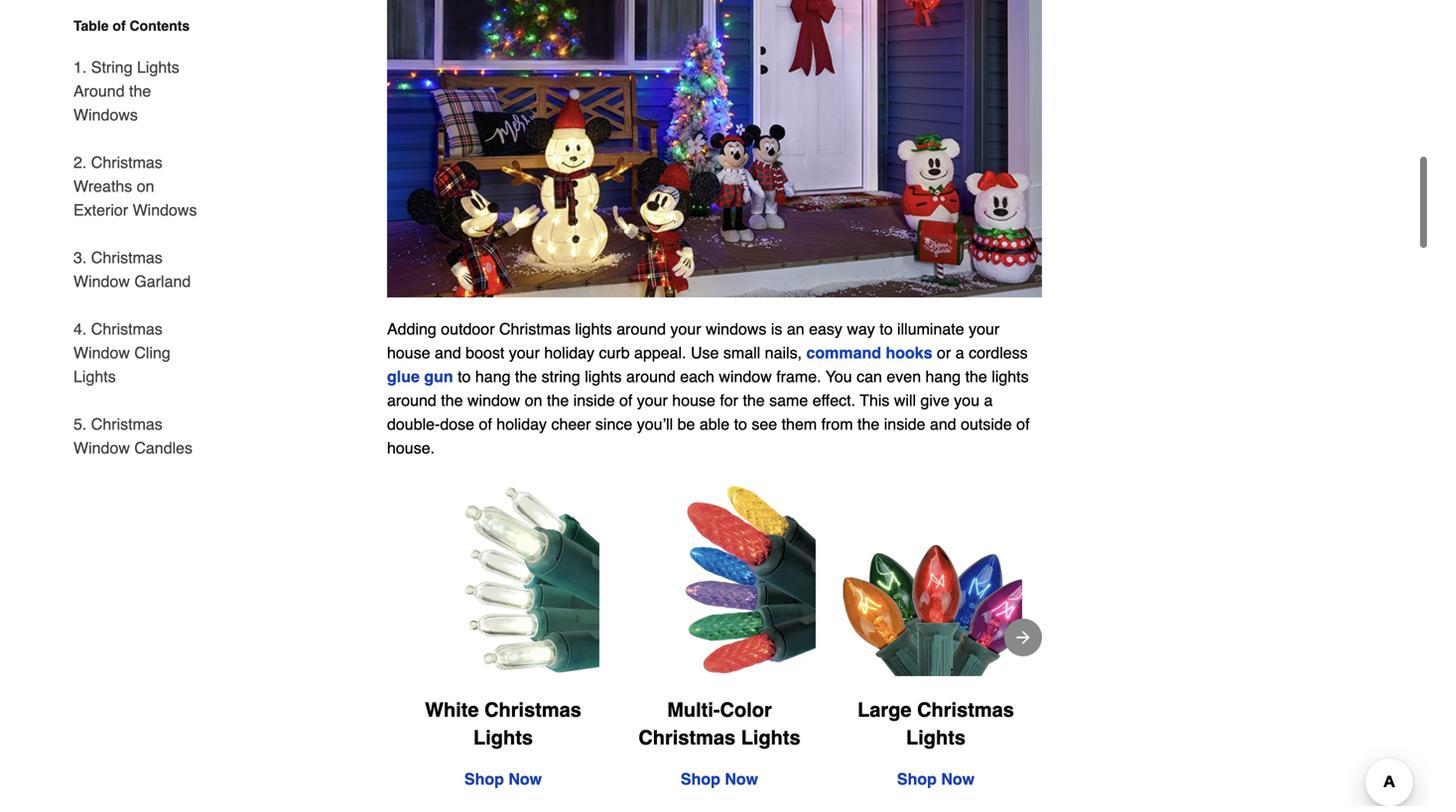 Task type: vqa. For each thing, say whether or not it's contained in the screenshot.
chevron up "image" within the 'scroll to top' element
no



Task type: describe. For each thing, give the bounding box(es) containing it.
now for multi-color christmas lights
[[725, 771, 758, 789]]

a inside command hooks or a cordless glue gun
[[956, 344, 964, 362]]

be
[[678, 416, 695, 434]]

can
[[857, 368, 882, 386]]

able
[[700, 416, 730, 434]]

2. christmas wreaths on exterior windows
[[73, 153, 197, 219]]

color
[[720, 699, 772, 722]]

shop now link for multi-
[[681, 771, 758, 789]]

5. christmas window candles
[[73, 415, 193, 458]]

shop now link for white
[[464, 771, 542, 789]]

4. christmas window cling lights link
[[73, 306, 206, 401]]

on inside 2. christmas wreaths on exterior windows
[[137, 177, 154, 196]]

christmas for 2. christmas wreaths on exterior windows
[[91, 153, 163, 172]]

christmas for 5. christmas window candles
[[91, 415, 163, 434]]

cling
[[134, 344, 171, 362]]

lights down curb
[[585, 368, 622, 386]]

contents
[[130, 18, 190, 34]]

and inside to hang the string lights around each window frame. you can even hang the lights around the window on the inside of your house for the same effect. this will give you a double-dose of holiday cheer since you'll be able to see them from the inside and outside of house.
[[930, 416, 956, 434]]

3.
[[73, 249, 87, 267]]

holiday inside to hang the string lights around each window frame. you can even hang the lights around the window on the inside of your house for the same effect. this will give you a double-dose of holiday cheer since you'll be able to see them from the inside and outside of house.
[[497, 416, 547, 434]]

appeal.
[[634, 344, 686, 362]]

window for 5.
[[73, 439, 130, 458]]

a strand of white christmas lights. image
[[407, 485, 599, 677]]

1 vertical spatial around
[[626, 368, 676, 386]]

windows
[[706, 320, 767, 339]]

double-
[[387, 416, 440, 434]]

shop now for large
[[897, 771, 975, 789]]

0 horizontal spatial inside
[[573, 392, 615, 410]]

0 horizontal spatial window
[[467, 392, 520, 410]]

lights down cordless
[[992, 368, 1029, 386]]

house inside "adding outdoor christmas lights around your windows is an easy way to illuminate your house and boost your holiday curb appeal. use small nails,"
[[387, 344, 430, 362]]

see
[[752, 416, 777, 434]]

now for white christmas lights
[[508, 771, 542, 789]]

0 vertical spatial window
[[719, 368, 772, 386]]

you
[[954, 392, 980, 410]]

windows for around
[[73, 106, 138, 124]]

string
[[91, 58, 133, 76]]

this
[[860, 392, 890, 410]]

of right dose
[[479, 416, 492, 434]]

illuminate
[[897, 320, 964, 339]]

2.
[[73, 153, 87, 172]]

house inside to hang the string lights around each window frame. you can even hang the lights around the window on the inside of your house for the same effect. this will give you a double-dose of holiday cheer since you'll be able to see them from the inside and outside of house.
[[672, 392, 715, 410]]

christmas for 4. christmas window cling lights
[[91, 320, 163, 338]]

5. christmas window candles link
[[73, 401, 206, 461]]

shop for multi-
[[681, 771, 720, 789]]

shop for large
[[897, 771, 937, 789]]

table
[[73, 18, 109, 34]]

from
[[821, 416, 853, 434]]

white
[[425, 699, 479, 722]]

around
[[73, 82, 125, 100]]

of right table
[[113, 18, 126, 34]]

to inside "adding outdoor christmas lights around your windows is an easy way to illuminate your house and boost your holiday curb appeal. use small nails,"
[[880, 320, 893, 339]]

on inside to hang the string lights around each window frame. you can even hang the lights around the window on the inside of your house for the same effect. this will give you a double-dose of holiday cheer since you'll be able to see them from the inside and outside of house.
[[525, 392, 542, 410]]

lights for white christmas lights
[[473, 727, 533, 750]]

easy
[[809, 320, 843, 339]]

effect.
[[813, 392, 856, 410]]

large
[[858, 699, 912, 722]]

window for 4.
[[73, 344, 130, 362]]

2. christmas wreaths on exterior windows link
[[73, 139, 206, 234]]

the patio of a house decorated with christmas lights and holiday inflatables. image
[[387, 0, 1042, 298]]

string
[[542, 368, 580, 386]]

each
[[680, 368, 715, 386]]

wreaths
[[73, 177, 132, 196]]

holiday inside "adding outdoor christmas lights around your windows is an easy way to illuminate your house and boost your holiday curb appeal. use small nails,"
[[544, 344, 595, 362]]

windows for on
[[133, 201, 197, 219]]

you
[[826, 368, 852, 386]]

your inside to hang the string lights around each window frame. you can even hang the lights around the window on the inside of your house for the same effect. this will give you a double-dose of holiday cheer since you'll be able to see them from the inside and outside of house.
[[637, 392, 668, 410]]

of up since
[[619, 392, 633, 410]]

shop now for white
[[464, 771, 542, 789]]

4. christmas window cling lights
[[73, 320, 171, 386]]

use
[[691, 344, 719, 362]]

or
[[937, 344, 951, 362]]

large christmas lights
[[858, 699, 1014, 750]]

you'll
[[637, 416, 673, 434]]

to hang the string lights around each window frame. you can even hang the lights around the window on the inside of your house for the same effect. this will give you a double-dose of holiday cheer since you'll be able to see them from the inside and outside of house.
[[387, 368, 1030, 458]]

2 vertical spatial to
[[734, 416, 747, 434]]

same
[[769, 392, 808, 410]]

exterior
[[73, 201, 128, 219]]

multi-color christmas lights
[[639, 699, 801, 750]]

frame.
[[776, 368, 821, 386]]

command hooks link
[[806, 344, 933, 362]]

glue
[[387, 368, 420, 386]]



Task type: locate. For each thing, give the bounding box(es) containing it.
1 horizontal spatial to
[[734, 416, 747, 434]]

holiday up string
[[544, 344, 595, 362]]

and
[[435, 344, 461, 362], [930, 416, 956, 434]]

way
[[847, 320, 875, 339]]

2 now from the left
[[725, 771, 758, 789]]

0 horizontal spatial shop now link
[[464, 771, 542, 789]]

inside up since
[[573, 392, 615, 410]]

0 horizontal spatial shop now
[[464, 771, 542, 789]]

the inside 1. string lights around the windows
[[129, 82, 151, 100]]

adding
[[387, 320, 437, 339]]

around up the appeal. on the left top of page
[[617, 320, 666, 339]]

give
[[921, 392, 950, 410]]

dose
[[440, 416, 474, 434]]

0 horizontal spatial house
[[387, 344, 430, 362]]

christmas down "multi-"
[[639, 727, 736, 750]]

inside down will
[[884, 416, 926, 434]]

0 horizontal spatial a
[[956, 344, 964, 362]]

0 vertical spatial window
[[73, 272, 130, 291]]

lights up curb
[[575, 320, 612, 339]]

0 horizontal spatial to
[[458, 368, 471, 386]]

on down string
[[525, 392, 542, 410]]

lights inside "adding outdoor christmas lights around your windows is an easy way to illuminate your house and boost your holiday curb appeal. use small nails,"
[[575, 320, 612, 339]]

outside
[[961, 416, 1012, 434]]

christmas inside "adding outdoor christmas lights around your windows is an easy way to illuminate your house and boost your holiday curb appeal. use small nails,"
[[499, 320, 571, 339]]

3 window from the top
[[73, 439, 130, 458]]

window down the 5.
[[73, 439, 130, 458]]

1 vertical spatial windows
[[133, 201, 197, 219]]

0 horizontal spatial on
[[137, 177, 154, 196]]

adding outdoor christmas lights around your windows is an easy way to illuminate your house and boost your holiday curb appeal. use small nails,
[[387, 320, 1000, 362]]

christmas for white christmas lights
[[484, 699, 582, 722]]

hang down boost
[[475, 368, 511, 386]]

your
[[670, 320, 701, 339], [969, 320, 1000, 339], [509, 344, 540, 362], [637, 392, 668, 410]]

1 horizontal spatial window
[[719, 368, 772, 386]]

2 shop from the left
[[681, 771, 720, 789]]

christmas inside "3. christmas window garland"
[[91, 249, 163, 267]]

5.
[[73, 415, 87, 434]]

shop now
[[464, 771, 542, 789], [681, 771, 758, 789], [897, 771, 975, 789]]

and up "gun"
[[435, 344, 461, 362]]

1 hang from the left
[[475, 368, 511, 386]]

table of contents element
[[58, 16, 206, 461]]

lights inside white christmas lights
[[473, 727, 533, 750]]

lights inside 1. string lights around the windows
[[137, 58, 179, 76]]

inside
[[573, 392, 615, 410], [884, 416, 926, 434]]

1 now from the left
[[508, 771, 542, 789]]

1 vertical spatial to
[[458, 368, 471, 386]]

shop now down large christmas lights
[[897, 771, 975, 789]]

1 horizontal spatial on
[[525, 392, 542, 410]]

1 horizontal spatial shop
[[681, 771, 720, 789]]

shop for white
[[464, 771, 504, 789]]

now down multi-color christmas lights
[[725, 771, 758, 789]]

arrow right image
[[1013, 628, 1033, 648]]

your up use
[[670, 320, 701, 339]]

1 vertical spatial house
[[672, 392, 715, 410]]

window inside 4. christmas window cling lights
[[73, 344, 130, 362]]

an
[[787, 320, 805, 339]]

christmas inside 2. christmas wreaths on exterior windows
[[91, 153, 163, 172]]

1 shop now link from the left
[[464, 771, 542, 789]]

shop now link down multi-color christmas lights
[[681, 771, 758, 789]]

around
[[617, 320, 666, 339], [626, 368, 676, 386], [387, 392, 437, 410]]

1 horizontal spatial now
[[725, 771, 758, 789]]

1 horizontal spatial hang
[[926, 368, 961, 386]]

your up you'll
[[637, 392, 668, 410]]

hang down or
[[926, 368, 961, 386]]

0 vertical spatial holiday
[[544, 344, 595, 362]]

window down 4.
[[73, 344, 130, 362]]

4.
[[73, 320, 87, 338]]

christmas inside multi-color christmas lights
[[639, 727, 736, 750]]

window inside the 5. christmas window candles
[[73, 439, 130, 458]]

house.
[[387, 439, 435, 458]]

window inside "3. christmas window garland"
[[73, 272, 130, 291]]

2 horizontal spatial to
[[880, 320, 893, 339]]

now for large christmas lights
[[941, 771, 975, 789]]

0 horizontal spatial and
[[435, 344, 461, 362]]

since
[[595, 416, 633, 434]]

1 horizontal spatial and
[[930, 416, 956, 434]]

0 vertical spatial house
[[387, 344, 430, 362]]

shop now link for large
[[897, 771, 975, 789]]

1 horizontal spatial house
[[672, 392, 715, 410]]

and inside "adding outdoor christmas lights around your windows is an easy way to illuminate your house and boost your holiday curb appeal. use small nails,"
[[435, 344, 461, 362]]

1 horizontal spatial a
[[984, 392, 993, 410]]

lights down contents
[[137, 58, 179, 76]]

christmas up wreaths on the left
[[91, 153, 163, 172]]

around up the double- in the left of the page
[[387, 392, 437, 410]]

shop
[[464, 771, 504, 789], [681, 771, 720, 789], [897, 771, 937, 789]]

a right or
[[956, 344, 964, 362]]

shop down multi-color christmas lights
[[681, 771, 720, 789]]

hang
[[475, 368, 511, 386], [926, 368, 961, 386]]

0 horizontal spatial hang
[[475, 368, 511, 386]]

even
[[887, 368, 921, 386]]

lights
[[137, 58, 179, 76], [73, 368, 116, 386], [473, 727, 533, 750], [741, 727, 801, 750], [906, 727, 966, 750]]

shop down large christmas lights
[[897, 771, 937, 789]]

large colorful christmas light bulbs. image
[[840, 485, 1032, 677]]

window down small
[[719, 368, 772, 386]]

christmas up garland
[[91, 249, 163, 267]]

to right "gun"
[[458, 368, 471, 386]]

christmas inside large christmas lights
[[917, 699, 1014, 722]]

now
[[508, 771, 542, 789], [725, 771, 758, 789], [941, 771, 975, 789]]

2 horizontal spatial shop now
[[897, 771, 975, 789]]

1 vertical spatial window
[[73, 344, 130, 362]]

2 horizontal spatial shop
[[897, 771, 937, 789]]

curb
[[599, 344, 630, 362]]

to
[[880, 320, 893, 339], [458, 368, 471, 386], [734, 416, 747, 434]]

lights inside 4. christmas window cling lights
[[73, 368, 116, 386]]

0 vertical spatial around
[[617, 320, 666, 339]]

1 shop from the left
[[464, 771, 504, 789]]

of
[[113, 18, 126, 34], [619, 392, 633, 410], [479, 416, 492, 434], [1017, 416, 1030, 434]]

your right boost
[[509, 344, 540, 362]]

christmas up 'candles'
[[91, 415, 163, 434]]

candles
[[134, 439, 193, 458]]

0 horizontal spatial shop
[[464, 771, 504, 789]]

is
[[771, 320, 783, 339]]

house down adding
[[387, 344, 430, 362]]

2 window from the top
[[73, 344, 130, 362]]

holiday
[[544, 344, 595, 362], [497, 416, 547, 434]]

christmas for 3. christmas window garland
[[91, 249, 163, 267]]

for
[[720, 392, 738, 410]]

outdoor
[[441, 320, 495, 339]]

cordless
[[969, 344, 1028, 362]]

garland
[[134, 272, 191, 291]]

around down the appeal. on the left top of page
[[626, 368, 676, 386]]

and down give
[[930, 416, 956, 434]]

christmas right large
[[917, 699, 1014, 722]]

windows inside 1. string lights around the windows
[[73, 106, 138, 124]]

multi-
[[667, 699, 720, 722]]

1 vertical spatial holiday
[[497, 416, 547, 434]]

1. string lights around the windows
[[73, 58, 179, 124]]

lights for large christmas lights
[[906, 727, 966, 750]]

boost
[[466, 344, 505, 362]]

christmas inside the 5. christmas window candles
[[91, 415, 163, 434]]

1 horizontal spatial inside
[[884, 416, 926, 434]]

3 shop now from the left
[[897, 771, 975, 789]]

windows down around
[[73, 106, 138, 124]]

lights down white
[[473, 727, 533, 750]]

1 horizontal spatial shop now link
[[681, 771, 758, 789]]

to left the see
[[734, 416, 747, 434]]

shop now link down large christmas lights
[[897, 771, 975, 789]]

2 shop now link from the left
[[681, 771, 758, 789]]

christmas up cling
[[91, 320, 163, 338]]

window down the 3.
[[73, 272, 130, 291]]

1 vertical spatial inside
[[884, 416, 926, 434]]

2 vertical spatial window
[[73, 439, 130, 458]]

command
[[806, 344, 881, 362]]

1 vertical spatial on
[[525, 392, 542, 410]]

a right you
[[984, 392, 993, 410]]

window
[[719, 368, 772, 386], [467, 392, 520, 410]]

christmas up string
[[499, 320, 571, 339]]

0 vertical spatial inside
[[573, 392, 615, 410]]

christmas inside 4. christmas window cling lights
[[91, 320, 163, 338]]

2 horizontal spatial now
[[941, 771, 975, 789]]

shop down white christmas lights
[[464, 771, 504, 789]]

1 vertical spatial window
[[467, 392, 520, 410]]

3 now from the left
[[941, 771, 975, 789]]

1 shop now from the left
[[464, 771, 542, 789]]

lights down 4.
[[73, 368, 116, 386]]

command hooks or a cordless glue gun
[[387, 344, 1028, 386]]

2 horizontal spatial shop now link
[[897, 771, 975, 789]]

your up cordless
[[969, 320, 1000, 339]]

nails,
[[765, 344, 802, 362]]

holiday left cheer
[[497, 416, 547, 434]]

window
[[73, 272, 130, 291], [73, 344, 130, 362], [73, 439, 130, 458]]

small
[[723, 344, 760, 362]]

lights down 'color'
[[741, 727, 801, 750]]

christmas
[[91, 153, 163, 172], [91, 249, 163, 267], [91, 320, 163, 338], [499, 320, 571, 339], [91, 415, 163, 434], [484, 699, 582, 722], [917, 699, 1014, 722], [639, 727, 736, 750]]

window for 3.
[[73, 272, 130, 291]]

white christmas lights
[[425, 699, 582, 750]]

glue gun link
[[387, 368, 453, 386]]

1.
[[73, 58, 87, 76]]

1 vertical spatial a
[[984, 392, 993, 410]]

lights inside large christmas lights
[[906, 727, 966, 750]]

will
[[894, 392, 916, 410]]

now down white christmas lights
[[508, 771, 542, 789]]

windows
[[73, 106, 138, 124], [133, 201, 197, 219]]

2 shop now from the left
[[681, 771, 758, 789]]

house down each
[[672, 392, 715, 410]]

gun
[[424, 368, 453, 386]]

shop now link down white christmas lights
[[464, 771, 542, 789]]

0 vertical spatial to
[[880, 320, 893, 339]]

cheer
[[551, 416, 591, 434]]

3. christmas window garland
[[73, 249, 191, 291]]

a strand of multi-color christmas lights. image
[[623, 485, 816, 677]]

0 vertical spatial and
[[435, 344, 461, 362]]

around inside "adding outdoor christmas lights around your windows is an easy way to illuminate your house and boost your holiday curb appeal. use small nails,"
[[617, 320, 666, 339]]

lights down large
[[906, 727, 966, 750]]

windows inside 2. christmas wreaths on exterior windows
[[133, 201, 197, 219]]

table of contents
[[73, 18, 190, 34]]

shop now for multi-
[[681, 771, 758, 789]]

lights
[[575, 320, 612, 339], [585, 368, 622, 386], [992, 368, 1029, 386]]

christmas right white
[[484, 699, 582, 722]]

1. string lights around the windows link
[[73, 44, 206, 139]]

lights for 1. string lights around the windows
[[137, 58, 179, 76]]

3. christmas window garland link
[[73, 234, 206, 306]]

2 hang from the left
[[926, 368, 961, 386]]

on
[[137, 177, 154, 196], [525, 392, 542, 410]]

now down large christmas lights
[[941, 771, 975, 789]]

3 shop now link from the left
[[897, 771, 975, 789]]

house
[[387, 344, 430, 362], [672, 392, 715, 410]]

hooks
[[886, 344, 933, 362]]

of right outside
[[1017, 416, 1030, 434]]

3 shop from the left
[[897, 771, 937, 789]]

a inside to hang the string lights around each window frame. you can even hang the lights around the window on the inside of your house for the same effect. this will give you a double-dose of holiday cheer since you'll be able to see them from the inside and outside of house.
[[984, 392, 993, 410]]

windows right exterior
[[133, 201, 197, 219]]

2 vertical spatial around
[[387, 392, 437, 410]]

window up dose
[[467, 392, 520, 410]]

shop now link
[[464, 771, 542, 789], [681, 771, 758, 789], [897, 771, 975, 789]]

them
[[782, 416, 817, 434]]

0 horizontal spatial now
[[508, 771, 542, 789]]

1 vertical spatial and
[[930, 416, 956, 434]]

0 vertical spatial on
[[137, 177, 154, 196]]

shop now down multi-color christmas lights
[[681, 771, 758, 789]]

shop now down white christmas lights
[[464, 771, 542, 789]]

the
[[129, 82, 151, 100], [515, 368, 537, 386], [965, 368, 987, 386], [441, 392, 463, 410], [547, 392, 569, 410], [743, 392, 765, 410], [858, 416, 880, 434]]

1 horizontal spatial shop now
[[681, 771, 758, 789]]

christmas for large christmas lights
[[917, 699, 1014, 722]]

0 vertical spatial windows
[[73, 106, 138, 124]]

on right wreaths on the left
[[137, 177, 154, 196]]

to right way
[[880, 320, 893, 339]]

0 vertical spatial a
[[956, 344, 964, 362]]

1 window from the top
[[73, 272, 130, 291]]

lights inside multi-color christmas lights
[[741, 727, 801, 750]]

christmas inside white christmas lights
[[484, 699, 582, 722]]



